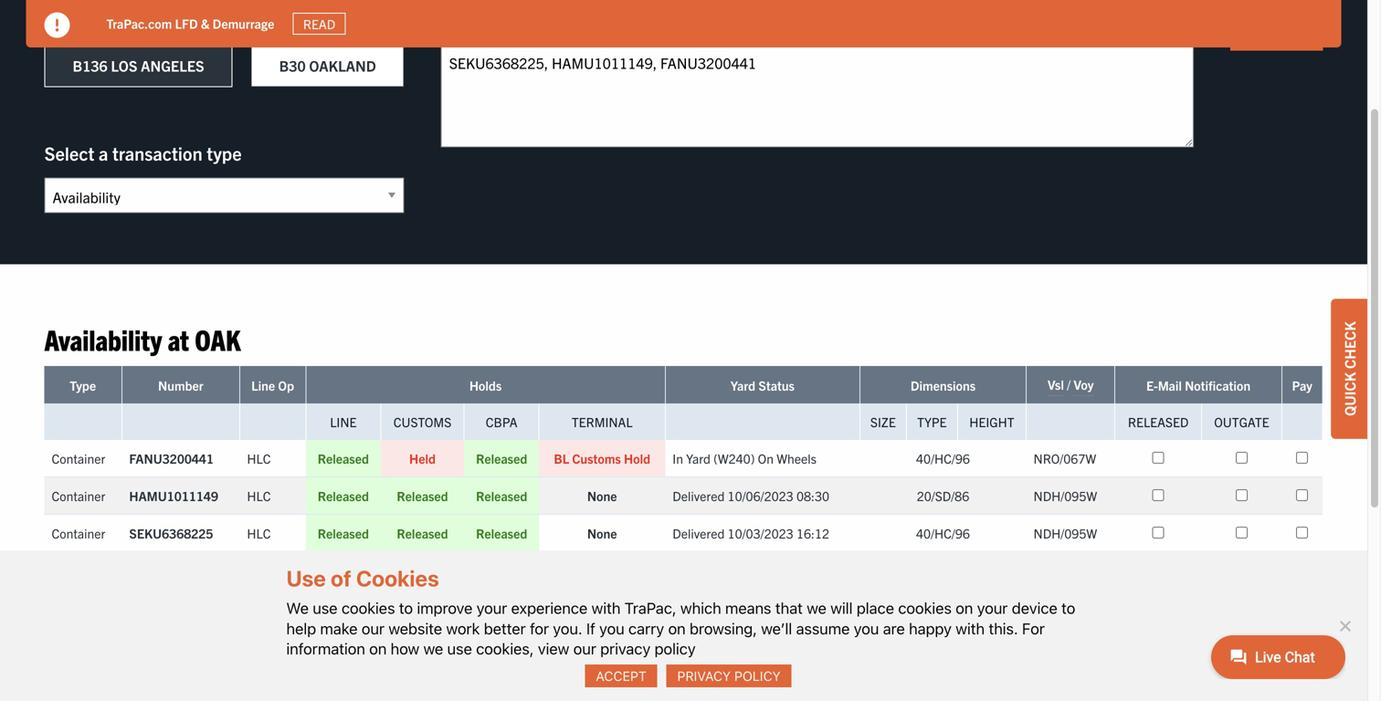 Task type: describe. For each thing, give the bounding box(es) containing it.
policy
[[734, 669, 781, 684]]

device
[[1012, 599, 1058, 618]]

delivered for delivered 10/03/2023 16:12
[[673, 525, 725, 542]]

0 horizontal spatial customs
[[393, 414, 452, 430]]

wheels
[[777, 450, 817, 467]]

make
[[320, 620, 358, 638]]

this.
[[989, 620, 1018, 638]]

e-
[[1146, 377, 1158, 394]]

/
[[1067, 376, 1071, 393]]

for
[[530, 620, 549, 638]]

a for terminal
[[99, 7, 108, 30]]

voy
[[1074, 376, 1094, 393]]

read link
[[293, 13, 346, 35]]

fanu3200441
[[129, 450, 214, 467]]

pay for pay
[[1292, 377, 1313, 394]]

on
[[758, 450, 774, 467]]

policy
[[655, 640, 696, 658]]

assume
[[796, 620, 850, 638]]

in yard (w240) on wheels
[[673, 450, 817, 467]]

2 your from the left
[[977, 599, 1008, 618]]

in
[[673, 450, 683, 467]]

terminal
[[572, 414, 633, 430]]

hlc for hamu1011149
[[247, 488, 271, 504]]

cbpa
[[486, 414, 518, 430]]

delivered 10/03/2023 16:12
[[673, 525, 830, 542]]

place
[[857, 599, 894, 618]]

outgate
[[1214, 414, 1269, 430]]

website
[[389, 620, 442, 638]]

privacy
[[600, 640, 651, 658]]

2 cookies from the left
[[898, 599, 952, 618]]

vsl / voy
[[1048, 376, 1094, 393]]

0 horizontal spatial yard
[[686, 450, 711, 467]]

angeles
[[141, 56, 204, 74]]

we
[[286, 599, 309, 618]]

transaction
[[112, 142, 202, 164]]

1 cookies from the left
[[342, 599, 395, 618]]

op
[[278, 377, 294, 394]]

trapac,
[[625, 599, 677, 618]]

cookies
[[356, 566, 439, 592]]

(w240)
[[714, 450, 755, 467]]

seku6368225
[[129, 525, 213, 542]]

yard status
[[731, 377, 795, 394]]

lfd
[[175, 15, 198, 32]]

b30 oakland
[[279, 56, 376, 74]]

delivered 10/06/2023 08:30
[[673, 488, 830, 504]]

select for select a transaction type
[[44, 142, 94, 164]]

2 you from the left
[[854, 620, 879, 638]]

nro/067w
[[1034, 450, 1096, 467]]

type
[[207, 142, 242, 164]]

line for line
[[330, 414, 357, 430]]

experience
[[511, 599, 588, 618]]

trapac.com lfd & demurrage
[[106, 15, 274, 32]]

1 to from the left
[[399, 599, 413, 618]]

0 vertical spatial type
[[70, 377, 96, 394]]

los
[[111, 56, 137, 74]]

40/hc/96 for nro/067w
[[916, 450, 970, 467]]

10/06/2023
[[728, 488, 794, 504]]

availability at oak
[[44, 321, 241, 357]]

0 horizontal spatial we
[[423, 640, 443, 658]]

check
[[1340, 322, 1358, 369]]

terminal
[[112, 7, 178, 30]]

container for fanu3200441
[[52, 450, 105, 467]]

privacy policy link
[[667, 665, 792, 688]]

mail
[[1158, 377, 1182, 394]]

trapac.com
[[106, 15, 172, 32]]

e-mail notification
[[1146, 377, 1251, 394]]

ndh/095w for 40/hc/96
[[1034, 525, 1097, 542]]

pay for pay fees
[[1016, 595, 1036, 611]]

1 horizontal spatial type
[[917, 414, 947, 430]]

which
[[680, 599, 721, 618]]

no image
[[1336, 617, 1354, 635]]

availability
[[44, 321, 162, 357]]

quick check
[[1340, 322, 1358, 416]]

solid image
[[44, 12, 70, 38]]

bl customs hold
[[554, 450, 650, 467]]

line op
[[251, 377, 294, 394]]

improve
[[417, 599, 473, 618]]

ndh/095w for 20/sd/86
[[1034, 488, 1097, 504]]

a for transaction
[[99, 142, 108, 164]]

10/03/2023
[[728, 525, 794, 542]]

bl
[[554, 450, 569, 467]]

oakland
[[309, 56, 376, 74]]

0 vertical spatial use
[[313, 599, 338, 618]]

at
[[168, 321, 189, 357]]

hold
[[624, 450, 650, 467]]



Task type: vqa. For each thing, say whether or not it's contained in the screenshot.
1st and from the right
no



Task type: locate. For each thing, give the bounding box(es) containing it.
40/hc/96 for ndh/095w
[[916, 525, 970, 542]]

pay fees
[[1016, 595, 1065, 611]]

container for hamu1011149
[[52, 488, 105, 504]]

vsl
[[1048, 376, 1064, 393]]

we'll
[[761, 620, 792, 638]]

2 delivered from the top
[[673, 525, 725, 542]]

1 vertical spatial none
[[587, 525, 617, 542]]

2 vertical spatial container
[[52, 525, 105, 542]]

0 horizontal spatial pay
[[1016, 595, 1036, 611]]

1 horizontal spatial we
[[807, 599, 827, 618]]

browsing,
[[690, 620, 757, 638]]

2 a from the top
[[99, 142, 108, 164]]

hlc for seku6368225
[[247, 525, 271, 542]]

privacy
[[677, 669, 731, 684]]

status
[[759, 377, 795, 394]]

1 horizontal spatial use
[[447, 640, 472, 658]]

held
[[409, 450, 436, 467]]

0 vertical spatial on
[[956, 599, 973, 618]]

yard left status
[[731, 377, 756, 394]]

our down if
[[573, 640, 596, 658]]

16:12
[[797, 525, 830, 542]]

40/hc/96 down 20/sd/86
[[916, 525, 970, 542]]

0 vertical spatial with
[[592, 599, 621, 618]]

2 to from the left
[[1062, 599, 1075, 618]]

0 vertical spatial a
[[99, 7, 108, 30]]

1 vertical spatial type
[[917, 414, 947, 430]]

to
[[399, 599, 413, 618], [1062, 599, 1075, 618]]

delivered for delivered 10/06/2023 08:30
[[673, 488, 725, 504]]

pay left quick on the right
[[1292, 377, 1313, 394]]

you.
[[553, 620, 582, 638]]

you
[[599, 620, 625, 638], [854, 620, 879, 638]]

1 container from the top
[[52, 450, 105, 467]]

3 container from the top
[[52, 525, 105, 542]]

select up b136
[[44, 7, 94, 30]]

quick
[[1340, 373, 1358, 416]]

your up this.
[[977, 599, 1008, 618]]

None checkbox
[[1236, 452, 1248, 464], [1153, 490, 1164, 501], [1236, 490, 1248, 501], [1296, 490, 1308, 501], [1296, 527, 1308, 539], [1236, 452, 1248, 464], [1153, 490, 1164, 501], [1236, 490, 1248, 501], [1296, 490, 1308, 501], [1296, 527, 1308, 539]]

you right if
[[599, 620, 625, 638]]

1 horizontal spatial cookies
[[898, 599, 952, 618]]

information
[[286, 640, 365, 658]]

help
[[286, 620, 316, 638]]

with left this.
[[956, 620, 985, 638]]

your up better
[[477, 599, 507, 618]]

means
[[725, 599, 771, 618]]

2 horizontal spatial on
[[956, 599, 973, 618]]

our right make
[[362, 620, 385, 638]]

1 horizontal spatial pay
[[1292, 377, 1313, 394]]

0 vertical spatial our
[[362, 620, 385, 638]]

1 vertical spatial with
[[956, 620, 985, 638]]

1 vertical spatial delivered
[[673, 525, 725, 542]]

none for delivered 10/03/2023 16:12
[[587, 525, 617, 542]]

0 horizontal spatial with
[[592, 599, 621, 618]]

we down website in the bottom of the page
[[423, 640, 443, 658]]

1 vertical spatial container
[[52, 488, 105, 504]]

for
[[1022, 620, 1045, 638]]

our
[[362, 620, 385, 638], [573, 640, 596, 658]]

on left the how
[[369, 640, 387, 658]]

type
[[70, 377, 96, 394], [917, 414, 947, 430]]

08:30
[[797, 488, 830, 504]]

1 vertical spatial on
[[668, 620, 686, 638]]

read
[[303, 16, 335, 32]]

1 vertical spatial ndh/095w
[[1034, 525, 1097, 542]]

accept link
[[585, 665, 657, 688]]

a left transaction
[[99, 142, 108, 164]]

0 horizontal spatial you
[[599, 620, 625, 638]]

0 horizontal spatial to
[[399, 599, 413, 618]]

customs right bl
[[572, 450, 621, 467]]

none for delivered 10/06/2023 08:30
[[587, 488, 617, 504]]

1 vertical spatial we
[[423, 640, 443, 658]]

0 vertical spatial customs
[[393, 414, 452, 430]]

1 vertical spatial a
[[99, 142, 108, 164]]

0 vertical spatial delivered
[[673, 488, 725, 504]]

1 none from the top
[[587, 488, 617, 504]]

1 horizontal spatial you
[[854, 620, 879, 638]]

select
[[44, 7, 94, 30], [44, 142, 94, 164]]

delivered down in on the bottom left of the page
[[673, 488, 725, 504]]

2 select from the top
[[44, 142, 94, 164]]

1 ndh/095w from the top
[[1034, 488, 1097, 504]]

1 horizontal spatial with
[[956, 620, 985, 638]]

0 horizontal spatial on
[[369, 640, 387, 658]]

on left device
[[956, 599, 973, 618]]

carry
[[629, 620, 664, 638]]

1 horizontal spatial to
[[1062, 599, 1075, 618]]

0 horizontal spatial type
[[70, 377, 96, 394]]

to right device
[[1062, 599, 1075, 618]]

pay left fees
[[1016, 595, 1036, 611]]

2 vertical spatial hlc
[[247, 525, 271, 542]]

2 ndh/095w from the top
[[1034, 525, 1097, 542]]

3 hlc from the top
[[247, 525, 271, 542]]

hlc
[[247, 450, 271, 467], [247, 488, 271, 504], [247, 525, 271, 542]]

oak
[[195, 321, 241, 357]]

1 vertical spatial select
[[44, 142, 94, 164]]

1 vertical spatial pay
[[1016, 595, 1036, 611]]

1 vertical spatial use
[[447, 640, 472, 658]]

2 none from the top
[[587, 525, 617, 542]]

2 vertical spatial on
[[369, 640, 387, 658]]

that
[[775, 599, 803, 618]]

0 horizontal spatial use
[[313, 599, 338, 618]]

0 vertical spatial select
[[44, 7, 94, 30]]

use down work
[[447, 640, 472, 658]]

to up website in the bottom of the page
[[399, 599, 413, 618]]

holds
[[469, 377, 502, 394]]

cookies up happy
[[898, 599, 952, 618]]

20/sd/86
[[917, 488, 969, 504]]

with up if
[[592, 599, 621, 618]]

type down dimensions
[[917, 414, 947, 430]]

line
[[251, 377, 275, 394], [330, 414, 357, 430]]

1 select from the top
[[44, 7, 94, 30]]

1 horizontal spatial line
[[330, 414, 357, 430]]

hlc right seku6368225
[[247, 525, 271, 542]]

line for line op
[[251, 377, 275, 394]]

dimensions
[[911, 377, 976, 394]]

type down availability
[[70, 377, 96, 394]]

a
[[99, 7, 108, 30], [99, 142, 108, 164]]

you down place
[[854, 620, 879, 638]]

quick check link
[[1331, 299, 1368, 439]]

2 container from the top
[[52, 488, 105, 504]]

0 vertical spatial line
[[251, 377, 275, 394]]

0 vertical spatial hlc
[[247, 450, 271, 467]]

1 horizontal spatial yard
[[731, 377, 756, 394]]

on
[[956, 599, 973, 618], [668, 620, 686, 638], [369, 640, 387, 658]]

are
[[883, 620, 905, 638]]

1 horizontal spatial your
[[977, 599, 1008, 618]]

0 horizontal spatial line
[[251, 377, 275, 394]]

delivered left 10/03/2023
[[673, 525, 725, 542]]

0 horizontal spatial cookies
[[342, 599, 395, 618]]

hlc right hamu1011149
[[247, 488, 271, 504]]

select a terminal
[[44, 7, 178, 30]]

1 vertical spatial our
[[573, 640, 596, 658]]

1 vertical spatial hlc
[[247, 488, 271, 504]]

yard right in on the bottom left of the page
[[686, 450, 711, 467]]

none
[[587, 488, 617, 504], [587, 525, 617, 542]]

1 vertical spatial line
[[330, 414, 357, 430]]

cookies up make
[[342, 599, 395, 618]]

ndh/095w down nro/067w
[[1034, 488, 1097, 504]]

0 vertical spatial ndh/095w
[[1034, 488, 1097, 504]]

pay
[[1292, 377, 1313, 394], [1016, 595, 1036, 611]]

Enter reference number(s) text field
[[441, 43, 1194, 148]]

2 40/hc/96 from the top
[[916, 525, 970, 542]]

0 vertical spatial container
[[52, 450, 105, 467]]

0 horizontal spatial our
[[362, 620, 385, 638]]

2 hlc from the top
[[247, 488, 271, 504]]

b136 los angeles
[[73, 56, 204, 74]]

select a transaction type
[[44, 142, 242, 164]]

0 vertical spatial none
[[587, 488, 617, 504]]

1 40/hc/96 from the top
[[916, 450, 970, 467]]

b136
[[73, 56, 108, 74]]

work
[[446, 620, 480, 638]]

we up assume
[[807, 599, 827, 618]]

on up policy
[[668, 620, 686, 638]]

privacy policy
[[677, 669, 781, 684]]

footer
[[0, 690, 1368, 702]]

use
[[286, 566, 326, 592]]

select for select a terminal
[[44, 7, 94, 30]]

hlc down line op
[[247, 450, 271, 467]]

1 horizontal spatial our
[[573, 640, 596, 658]]

how
[[391, 640, 420, 658]]

1 you from the left
[[599, 620, 625, 638]]

0 vertical spatial yard
[[731, 377, 756, 394]]

ndh/095w up fees
[[1034, 525, 1097, 542]]

None checkbox
[[1153, 452, 1164, 464], [1296, 452, 1308, 464], [1153, 527, 1164, 539], [1236, 527, 1248, 539], [1153, 452, 1164, 464], [1296, 452, 1308, 464], [1153, 527, 1164, 539], [1236, 527, 1248, 539]]

1 vertical spatial yard
[[686, 450, 711, 467]]

happy
[[909, 620, 952, 638]]

0 horizontal spatial your
[[477, 599, 507, 618]]

hlc for fanu3200441
[[247, 450, 271, 467]]

1 delivered from the top
[[673, 488, 725, 504]]

use of cookies we use cookies to improve your experience with trapac, which means that we will place cookies on your device to help make our website work better for you. if you carry on browsing, we'll assume you are happy with this. for information on how we use cookies, view our privacy policy
[[286, 566, 1075, 658]]

1 vertical spatial 40/hc/96
[[916, 525, 970, 542]]

customs up held
[[393, 414, 452, 430]]

0 vertical spatial pay
[[1292, 377, 1313, 394]]

1 your from the left
[[477, 599, 507, 618]]

of
[[331, 566, 351, 592]]

1 horizontal spatial customs
[[572, 450, 621, 467]]

a left terminal
[[99, 7, 108, 30]]

1 vertical spatial customs
[[572, 450, 621, 467]]

with
[[592, 599, 621, 618], [956, 620, 985, 638]]

&
[[201, 15, 210, 32]]

container
[[52, 450, 105, 467], [52, 488, 105, 504], [52, 525, 105, 542]]

we
[[807, 599, 827, 618], [423, 640, 443, 658]]

ndh/095w
[[1034, 488, 1097, 504], [1034, 525, 1097, 542]]

if
[[586, 620, 595, 638]]

select left transaction
[[44, 142, 94, 164]]

better
[[484, 620, 526, 638]]

cookies,
[[476, 640, 534, 658]]

0 vertical spatial we
[[807, 599, 827, 618]]

delivered
[[673, 488, 725, 504], [673, 525, 725, 542]]

demurrage
[[213, 15, 274, 32]]

40/hc/96 up 20/sd/86
[[916, 450, 970, 467]]

container for seku6368225
[[52, 525, 105, 542]]

1 horizontal spatial on
[[668, 620, 686, 638]]

accept
[[596, 669, 647, 684]]

use up make
[[313, 599, 338, 618]]

cookies
[[342, 599, 395, 618], [898, 599, 952, 618]]

size
[[871, 414, 896, 430]]

fees
[[1039, 595, 1065, 611]]

1 hlc from the top
[[247, 450, 271, 467]]

will
[[831, 599, 853, 618]]

use
[[313, 599, 338, 618], [447, 640, 472, 658]]

1 a from the top
[[99, 7, 108, 30]]

0 vertical spatial 40/hc/96
[[916, 450, 970, 467]]



